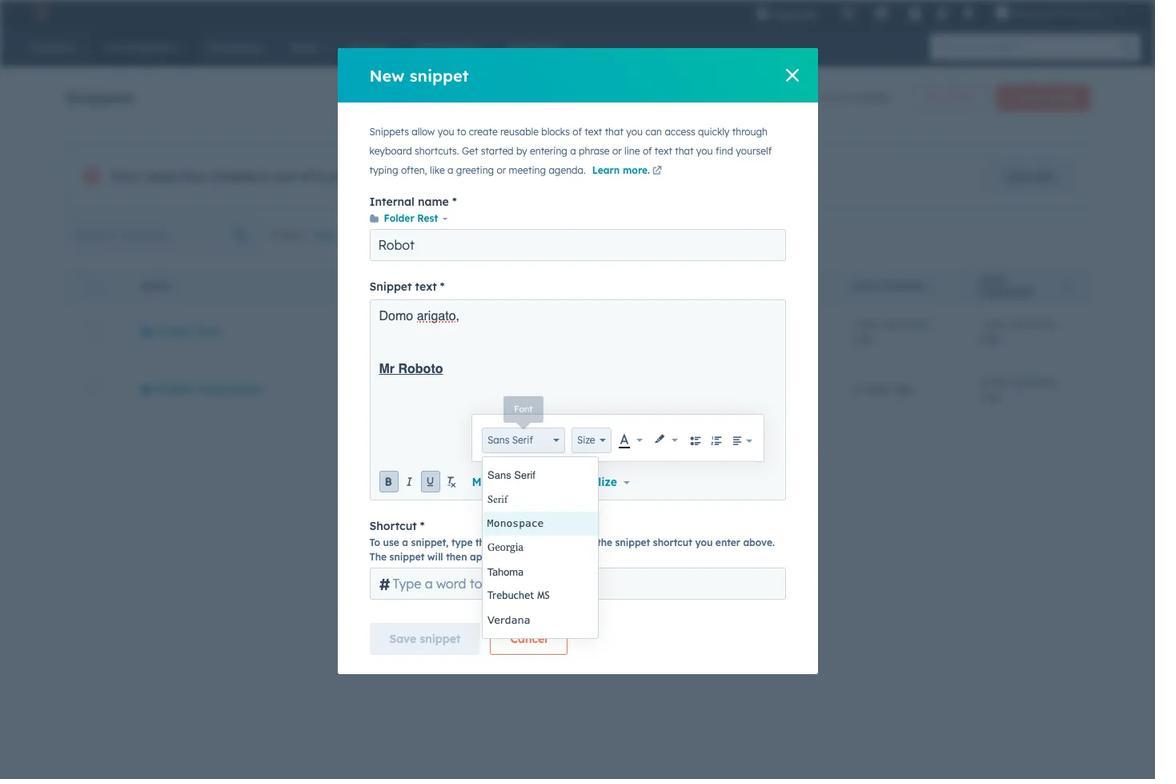 Task type: vqa. For each thing, say whether or not it's contained in the screenshot.
a few seconds ago associated with ago
yes



Task type: locate. For each thing, give the bounding box(es) containing it.
personalize
[[553, 475, 618, 489]]

tara schultz
[[725, 382, 788, 396]]

0 horizontal spatial #
[[379, 574, 391, 594]]

text up domo arigato, on the top of the page
[[415, 280, 437, 294]]

0 vertical spatial 5
[[842, 91, 848, 105]]

2 sans from the top
[[488, 469, 512, 481]]

1 horizontal spatial snippets
[[370, 126, 409, 138]]

folder rest down internal name
[[384, 212, 438, 224]]

new inside "dialog"
[[370, 65, 405, 85]]

snippet down use
[[390, 551, 425, 563]]

create snippet button
[[997, 85, 1091, 111]]

a inside shortcut to use a snippet, type the # symbol followed by the snippet shortcut you enter above. the snippet will then appear in the text editor.
[[402, 537, 409, 549]]

sans up more popup button
[[488, 434, 510, 446]]

by up editor.
[[583, 537, 595, 549]]

0 horizontal spatial date
[[853, 280, 878, 292]]

mr roboto
[[379, 362, 443, 376]]

0 horizontal spatial 5
[[317, 168, 325, 184]]

folder left importante
[[158, 382, 193, 396]]

1 vertical spatial that
[[675, 145, 694, 157]]

upgrade
[[774, 8, 819, 21], [1005, 169, 1054, 183]]

few for ago
[[991, 374, 1010, 389]]

hubspot link
[[19, 3, 60, 22]]

verdana button
[[483, 608, 598, 632]]

a few seconds ago for seconds
[[981, 317, 1056, 346]]

domo arigato,
[[379, 309, 463, 324]]

1 vertical spatial serif
[[514, 469, 536, 481]]

rest up folder importante
[[197, 324, 221, 338]]

1 horizontal spatial 5
[[842, 91, 848, 105]]

rest
[[418, 212, 438, 224], [197, 324, 221, 338]]

1 vertical spatial sans serif
[[488, 469, 536, 481]]

1 vertical spatial rest
[[197, 324, 221, 338]]

press to sort. element inside 'date created' button
[[930, 280, 936, 293]]

#
[[494, 537, 501, 549], [379, 574, 391, 594]]

1 vertical spatial 5
[[317, 168, 325, 184]]

typing
[[370, 164, 399, 176]]

folder rest down press to sort. icon
[[158, 324, 221, 338]]

serif up serif button
[[514, 469, 536, 481]]

0 horizontal spatial press to sort. element
[[175, 280, 181, 293]]

press to sort. image
[[930, 280, 936, 291]]

access
[[665, 126, 696, 138]]

to
[[370, 537, 380, 549]]

rest down name
[[418, 212, 438, 224]]

sans serif down sans serif popup button
[[488, 469, 536, 481]]

the right "followed"
[[598, 537, 613, 549]]

shortcut
[[370, 519, 417, 533]]

1 vertical spatial by
[[583, 537, 595, 549]]

snippets
[[65, 87, 135, 107], [370, 126, 409, 138]]

1 horizontal spatial #
[[494, 537, 501, 549]]

Search HubSpot search field
[[931, 34, 1127, 61]]

snippets.
[[329, 168, 387, 184]]

1 vertical spatial snippets
[[370, 126, 409, 138]]

# up appear
[[494, 537, 501, 549]]

shortcut element
[[370, 568, 786, 600]]

date
[[981, 274, 1006, 286], [853, 280, 878, 292]]

cancel button
[[491, 623, 568, 655]]

upgrade right upgrade image at top right
[[774, 8, 819, 21]]

folder down press to sort. icon
[[158, 324, 193, 338]]

1 horizontal spatial the
[[519, 551, 534, 563]]

or down started in the left of the page
[[497, 164, 506, 176]]

ago
[[853, 331, 874, 346], [981, 331, 1002, 346], [895, 382, 916, 396], [981, 389, 1002, 403]]

your
[[111, 168, 141, 184]]

tara
[[725, 382, 748, 396]]

close image
[[786, 69, 799, 82]]

ms
[[538, 590, 550, 602]]

dialog containing new snippet
[[338, 48, 818, 674]]

sans
[[488, 434, 510, 446], [488, 469, 512, 481]]

snippets allow you to create reusable blocks of text that you can access quickly through keyboard shortcuts. get started by entering a phrase or line of text that you find yourself typing often, like a greeting or meeting agenda.
[[370, 126, 772, 176]]

press to sort. element
[[175, 280, 181, 293], [930, 280, 936, 293]]

snippet right create
[[1043, 91, 1077, 103]]

1 horizontal spatial date
[[981, 274, 1006, 286]]

press to sort. element right name
[[175, 280, 181, 293]]

yourself
[[736, 145, 772, 157]]

1 horizontal spatial by
[[583, 537, 595, 549]]

sans serif inside popup button
[[488, 434, 533, 446]]

0 horizontal spatial the
[[476, 537, 491, 549]]

you left find
[[697, 145, 713, 157]]

created inside button
[[881, 280, 926, 292]]

snippets inside snippets allow you to create reusable blocks of text that you can access quickly through keyboard shortcuts. get started by entering a phrase or line of text that you find yourself typing often, like a greeting or meeting agenda.
[[370, 126, 409, 138]]

1 sans serif from the top
[[488, 434, 533, 446]]

new inside button
[[924, 91, 945, 103]]

1 horizontal spatial folder rest
[[384, 212, 438, 224]]

a few seconds ago
[[853, 317, 928, 346], [981, 317, 1056, 346], [981, 374, 1056, 403]]

with
[[517, 168, 539, 183]]

1 horizontal spatial press to sort. element
[[930, 280, 936, 293]]

1 vertical spatial sans
[[488, 469, 512, 481]]

0 horizontal spatial 1
[[263, 168, 270, 184]]

like
[[430, 164, 445, 176]]

get
[[462, 145, 478, 157]]

0 vertical spatial #
[[494, 537, 501, 549]]

learn
[[592, 164, 620, 176]]

1 sans from the top
[[488, 434, 510, 446]]

settings image
[[935, 7, 950, 21]]

sans serif down the font
[[488, 434, 533, 446]]

trebuchet ms button
[[483, 584, 598, 608]]

0 horizontal spatial snippets
[[65, 87, 135, 107]]

by inside shortcut to use a snippet, type the # symbol followed by the snippet shortcut you enter above. the snippet will then appear in the text editor.
[[583, 537, 595, 549]]

greeting
[[456, 164, 494, 176]]

modified
[[981, 286, 1033, 298]]

that down the access
[[675, 145, 694, 157]]

snippet for new snippet
[[410, 65, 469, 85]]

1 horizontal spatial 1
[[819, 91, 824, 105]]

apoptosis studios 2 button
[[986, 0, 1135, 26]]

upgrade down create
[[1005, 169, 1054, 183]]

2 press to sort. element from the left
[[930, 280, 936, 293]]

type
[[452, 537, 473, 549]]

0 horizontal spatial by
[[517, 145, 528, 157]]

2 sans serif from the top
[[488, 469, 536, 481]]

help image
[[909, 7, 923, 22]]

0 vertical spatial folder
[[384, 212, 415, 224]]

through
[[733, 126, 768, 138]]

new for new snippet
[[370, 65, 405, 85]]

folder importante button
[[141, 382, 263, 396]]

0 horizontal spatial rest
[[197, 324, 221, 338]]

serif
[[512, 434, 533, 446], [514, 469, 536, 481], [488, 493, 508, 505]]

0 vertical spatial or
[[613, 145, 622, 157]]

list box
[[483, 457, 598, 638]]

date created
[[853, 280, 926, 292]]

serif inside serif button
[[488, 493, 508, 505]]

created left press to sort. image
[[881, 280, 926, 292]]

date modified button
[[962, 267, 1090, 302]]

by
[[517, 145, 528, 157], [583, 537, 595, 549]]

2 vertical spatial serif
[[488, 493, 508, 505]]

created for has
[[210, 168, 259, 184]]

you left enter
[[696, 537, 713, 549]]

1 horizontal spatial that
[[675, 145, 694, 157]]

often,
[[401, 164, 427, 176]]

snippets inside 'banner'
[[65, 87, 135, 107]]

5 inside snippets 'banner'
[[842, 91, 848, 105]]

2 vertical spatial folder
[[158, 382, 193, 396]]

snippets for snippets
[[65, 87, 135, 107]]

1 vertical spatial created
[[210, 168, 259, 184]]

your team has created 1 out of 5 snippets.
[[111, 168, 387, 184]]

create
[[1010, 91, 1041, 103]]

internal name
[[370, 195, 449, 209]]

seconds for 11 days ago
[[1013, 374, 1056, 389]]

text down "followed"
[[537, 551, 555, 563]]

press to sort. element inside name button
[[175, 280, 181, 293]]

the up appear
[[476, 537, 491, 549]]

meeting
[[509, 164, 546, 176]]

date inside 'date modified'
[[981, 274, 1006, 286]]

0 horizontal spatial or
[[497, 164, 506, 176]]

snippet
[[410, 65, 469, 85], [1043, 91, 1077, 103], [616, 537, 651, 549], [390, 551, 425, 563], [420, 632, 461, 646]]

crm
[[542, 168, 567, 183]]

0 vertical spatial by
[[517, 145, 528, 157]]

snippet right save
[[420, 632, 461, 646]]

1 press to sort. element from the left
[[175, 280, 181, 293]]

snippet left 'shortcut'
[[616, 537, 651, 549]]

followed
[[540, 537, 580, 549]]

learn more.
[[592, 164, 650, 176]]

phrase
[[579, 145, 610, 157]]

0 vertical spatial new
[[370, 65, 405, 85]]

snippet up allow
[[410, 65, 469, 85]]

that up "phrase"
[[605, 126, 624, 138]]

serif down the font
[[512, 434, 533, 446]]

name
[[418, 195, 449, 209]]

dialog
[[338, 48, 818, 674]]

date inside button
[[853, 280, 878, 292]]

date right press to sort. image
[[981, 274, 1006, 286]]

serif down more popup button
[[488, 493, 508, 505]]

folder down internal
[[384, 212, 415, 224]]

menu
[[745, 0, 1137, 26]]

new up keyboard
[[370, 65, 405, 85]]

shortcut to use a snippet, type the # symbol followed by the snippet shortcut you enter above. the snippet will then appear in the text editor.
[[370, 519, 775, 563]]

0 vertical spatial 1
[[819, 91, 824, 105]]

date left press to sort. image
[[853, 280, 878, 292]]

monospace button
[[483, 512, 598, 536]]

1
[[819, 91, 824, 105], [263, 168, 270, 184]]

a
[[570, 145, 576, 157], [448, 164, 454, 176], [853, 317, 860, 331], [981, 317, 988, 331], [981, 374, 988, 389], [402, 537, 409, 549]]

0 vertical spatial serif
[[512, 434, 533, 446]]

text
[[585, 126, 603, 138], [655, 145, 673, 157], [415, 280, 437, 294], [537, 551, 555, 563]]

0 vertical spatial that
[[605, 126, 624, 138]]

0 vertical spatial sans serif
[[488, 434, 533, 446]]

11 days ago
[[853, 382, 916, 396]]

1 vertical spatial 1
[[263, 168, 270, 184]]

0 horizontal spatial new
[[370, 65, 405, 85]]

calling icon image
[[841, 6, 856, 21]]

1 horizontal spatial new
[[924, 91, 945, 103]]

menu item
[[830, 0, 833, 26]]

snippets
[[469, 168, 514, 183]]

rest inside popup button
[[418, 212, 438, 224]]

or
[[613, 145, 622, 157], [497, 164, 506, 176]]

0 vertical spatial created
[[851, 91, 892, 105]]

0 vertical spatial sans
[[488, 434, 510, 446]]

studios
[[1066, 6, 1102, 19]]

by down reusable
[[517, 145, 528, 157]]

0 horizontal spatial folder rest
[[158, 324, 221, 338]]

1 inside snippets 'banner'
[[819, 91, 824, 105]]

you left "to"
[[438, 126, 454, 138]]

1 horizontal spatial upgrade
[[1005, 169, 1054, 183]]

created inside snippets 'banner'
[[851, 91, 892, 105]]

the right in
[[519, 551, 534, 563]]

folder rest button
[[370, 210, 447, 227]]

sans down sans serif popup button
[[488, 469, 512, 481]]

2 vertical spatial created
[[881, 280, 926, 292]]

search image
[[1122, 42, 1133, 53]]

date for date modified
[[981, 274, 1006, 286]]

or left line
[[613, 145, 622, 157]]

0 vertical spatial rest
[[418, 212, 438, 224]]

sans inside button
[[488, 469, 512, 481]]

date created button
[[834, 267, 962, 302]]

1 vertical spatial #
[[379, 574, 391, 594]]

1 vertical spatial folder
[[158, 324, 193, 338]]

text inside shortcut to use a snippet, type the # symbol followed by the snippet shortcut you enter above. the snippet will then appear in the text editor.
[[537, 551, 555, 563]]

folder inside popup button
[[384, 212, 415, 224]]

Type a word to use as a shortcut text field
[[370, 568, 786, 600]]

snippet inside 'banner'
[[1043, 91, 1077, 103]]

0 vertical spatial snippets
[[65, 87, 135, 107]]

save snippet
[[390, 632, 461, 646]]

you inside shortcut to use a snippet, type the # symbol followed by the snippet shortcut you enter above. the snippet will then appear in the text editor.
[[696, 537, 713, 549]]

schultz
[[751, 382, 788, 396]]

0 vertical spatial folder rest
[[384, 212, 438, 224]]

1 horizontal spatial rest
[[418, 212, 438, 224]]

shortcuts.
[[415, 145, 459, 157]]

link opens in a new window image
[[653, 164, 662, 179]]

press to sort. element right 'date created'
[[930, 280, 936, 293]]

0 horizontal spatial upgrade
[[774, 8, 819, 21]]

appear
[[470, 551, 505, 563]]

# down 'the'
[[379, 574, 391, 594]]

1 vertical spatial folder rest
[[158, 324, 221, 338]]

1 vertical spatial new
[[924, 91, 945, 103]]

allow
[[412, 126, 435, 138]]

any button
[[313, 219, 357, 251]]

None text field
[[379, 308, 777, 468]]

created left new folder button
[[851, 91, 892, 105]]

new left the folder
[[924, 91, 945, 103]]

created right has
[[210, 168, 259, 184]]



Task type: describe. For each thing, give the bounding box(es) containing it.
0 horizontal spatial that
[[605, 126, 624, 138]]

marketplaces image
[[875, 7, 889, 22]]

cancel
[[511, 632, 548, 646]]

in
[[507, 551, 516, 563]]

reusable
[[501, 126, 539, 138]]

notifications button
[[956, 0, 983, 26]]

unlock
[[400, 168, 436, 183]]

arigato,
[[417, 309, 460, 324]]

monospace
[[488, 517, 544, 529]]

more
[[472, 475, 500, 489]]

more
[[439, 168, 466, 183]]

create
[[469, 126, 498, 138]]

# inside shortcut "element"
[[379, 574, 391, 594]]

can
[[646, 126, 662, 138]]

snippets for snippets allow you to create reusable blocks of text that you can access quickly through keyboard shortcuts. get started by entering a phrase or line of text that you find yourself typing often, like a greeting or meeting agenda.
[[370, 126, 409, 138]]

of inside snippets 'banner'
[[828, 91, 838, 105]]

text up "phrase"
[[585, 126, 603, 138]]

sans serif button
[[483, 464, 598, 488]]

text up link opens in a new window icon
[[655, 145, 673, 157]]

apoptosis
[[1014, 6, 1063, 19]]

mr
[[379, 362, 395, 376]]

settings link
[[933, 4, 953, 21]]

few for seconds
[[991, 317, 1010, 331]]

size
[[577, 434, 596, 446]]

days
[[866, 382, 892, 396]]

verdana
[[488, 614, 531, 626]]

snippet text
[[370, 280, 437, 294]]

search button
[[1114, 34, 1141, 61]]

font
[[515, 405, 532, 415]]

folder importante
[[158, 382, 263, 396]]

snippets banner
[[65, 80, 1091, 111]]

link opens in a new window image
[[653, 167, 662, 176]]

folder for a
[[158, 324, 193, 338]]

any
[[314, 227, 335, 242]]

snippet for save snippet
[[420, 632, 461, 646]]

use
[[383, 537, 400, 549]]

descending sort. press to sort ascending. image
[[1064, 280, 1070, 291]]

entering
[[530, 145, 568, 157]]

descending sort. press to sort ascending. element
[[1064, 280, 1070, 293]]

1 of 5 created
[[819, 91, 892, 105]]

importante
[[197, 382, 263, 396]]

hubspot image
[[29, 3, 48, 22]]

1 vertical spatial or
[[497, 164, 506, 176]]

started
[[481, 145, 514, 157]]

name
[[141, 280, 170, 292]]

serif button
[[483, 488, 598, 512]]

save snippet button
[[370, 623, 481, 655]]

sans serif inside button
[[488, 469, 536, 481]]

then
[[446, 551, 467, 563]]

0 vertical spatial upgrade
[[774, 8, 819, 21]]

sans inside popup button
[[488, 434, 510, 446]]

press to sort. element for date created
[[930, 280, 936, 293]]

new folder
[[924, 91, 974, 103]]

trebuchet
[[488, 590, 535, 602]]

Internal name text field
[[370, 229, 786, 261]]

tahoma
[[488, 565, 524, 578]]

snippet,
[[411, 537, 449, 549]]

to
[[457, 126, 467, 138]]

a few seconds ago for ago
[[981, 374, 1056, 403]]

domo
[[379, 309, 413, 324]]

size button
[[572, 428, 612, 453]]

notifications image
[[962, 7, 977, 22]]

create snippet
[[1010, 91, 1077, 103]]

by inside snippets allow you to create reusable blocks of text that you can access quickly through keyboard shortcuts. get started by entering a phrase or line of text that you find yourself typing often, like a greeting or meeting agenda.
[[517, 145, 528, 157]]

quickly
[[698, 126, 730, 138]]

upgrade link
[[985, 160, 1074, 192]]

starter.
[[600, 168, 638, 183]]

tara schultz image
[[996, 6, 1010, 20]]

internal
[[370, 195, 415, 209]]

folder rest inside popup button
[[384, 212, 438, 224]]

created for 5
[[851, 91, 892, 105]]

georgia
[[488, 541, 524, 553]]

menu containing apoptosis studios 2
[[745, 0, 1137, 26]]

out
[[274, 168, 296, 184]]

seconds for a few seconds ago
[[1013, 317, 1056, 331]]

georgia button
[[483, 536, 598, 560]]

Search search field
[[65, 219, 260, 251]]

unlock more snippets with crm suite starter.
[[400, 168, 638, 183]]

folder rest button
[[141, 324, 221, 338]]

snippet for create snippet
[[1043, 91, 1077, 103]]

2
[[1105, 6, 1111, 19]]

trebuchet ms
[[488, 590, 550, 602]]

new for new folder
[[924, 91, 945, 103]]

press to sort. image
[[175, 280, 181, 291]]

new folder button
[[911, 85, 987, 111]]

# inside shortcut to use a snippet, type the # symbol followed by the snippet shortcut you enter above. the snippet will then appear in the text editor.
[[494, 537, 501, 549]]

tahoma button
[[483, 560, 598, 584]]

team
[[145, 168, 178, 184]]

shortcut
[[653, 537, 693, 549]]

apoptosis studios 2
[[1014, 6, 1111, 19]]

keyboard
[[370, 145, 412, 157]]

list box containing tahoma
[[483, 457, 598, 638]]

has
[[183, 168, 205, 184]]

learn more. link
[[592, 164, 665, 179]]

press to sort. element for name
[[175, 280, 181, 293]]

the
[[370, 551, 387, 563]]

1 vertical spatial upgrade
[[1005, 169, 1054, 183]]

more button
[[462, 474, 522, 490]]

enter
[[716, 537, 741, 549]]

calling icon button
[[835, 2, 862, 23]]

above.
[[744, 537, 775, 549]]

will
[[428, 551, 443, 563]]

upgrade image
[[756, 7, 771, 22]]

sans serif button
[[482, 428, 565, 453]]

roboto
[[398, 362, 443, 376]]

serif inside sans serif popup button
[[512, 434, 533, 446]]

personalize button
[[550, 473, 634, 491]]

new snippet
[[370, 65, 469, 85]]

date for date created
[[853, 280, 878, 292]]

line
[[625, 145, 640, 157]]

1 horizontal spatial or
[[613, 145, 622, 157]]

none text field containing domo arigato,
[[379, 308, 777, 468]]

serif inside sans serif button
[[514, 469, 536, 481]]

find
[[716, 145, 734, 157]]

you left the can
[[627, 126, 643, 138]]

date modified
[[981, 274, 1033, 298]]

folder for 11
[[158, 382, 193, 396]]

2 horizontal spatial the
[[598, 537, 613, 549]]

marketplaces button
[[865, 0, 899, 26]]



